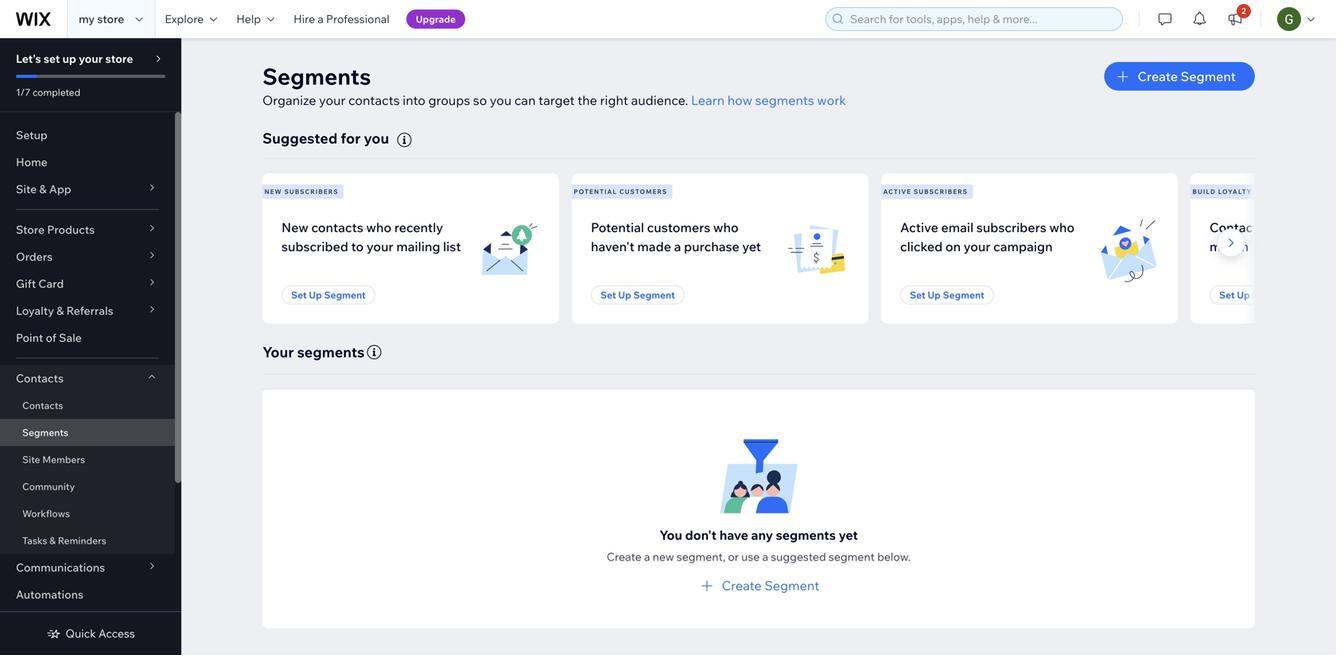 Task type: vqa. For each thing, say whether or not it's contained in the screenshot.
order
no



Task type: locate. For each thing, give the bounding box(es) containing it.
set up segment button down contacts with a birthd
[[1210, 286, 1304, 305]]

learn
[[691, 92, 725, 108]]

who for purchase
[[713, 219, 739, 235]]

set up segment for made
[[601, 289, 675, 301]]

new down the suggested
[[264, 188, 282, 196]]

you inside "segments organize your contacts into groups so you can target the right audience. learn how segments work"
[[490, 92, 512, 108]]

1 horizontal spatial create segment button
[[1104, 62, 1255, 91]]

0 vertical spatial contacts
[[348, 92, 400, 108]]

a left new
[[644, 550, 650, 564]]

2 horizontal spatial who
[[1050, 219, 1075, 235]]

your right up
[[79, 52, 103, 66]]

segments organize your contacts into groups so you can target the right audience. learn how segments work
[[262, 62, 846, 108]]

active
[[883, 188, 912, 196], [900, 219, 939, 235]]

segment down to
[[324, 289, 366, 301]]

suggested
[[771, 550, 826, 564]]

contacts for contacts link
[[22, 400, 63, 412]]

0 horizontal spatial &
[[39, 182, 47, 196]]

0 vertical spatial site
[[16, 182, 37, 196]]

4 set from the left
[[1219, 289, 1235, 301]]

set up segment button down made
[[591, 286, 685, 305]]

new up subscribed at top left
[[282, 219, 309, 235]]

up down contacts with a birthd
[[1237, 289, 1250, 301]]

any
[[751, 527, 773, 543]]

site down home
[[16, 182, 37, 196]]

set up segment down contacts with a birthd
[[1219, 289, 1294, 301]]

&
[[39, 182, 47, 196], [57, 304, 64, 318], [49, 535, 56, 547]]

up
[[309, 289, 322, 301], [618, 289, 631, 301], [928, 289, 941, 301], [1237, 289, 1250, 301]]

groups
[[428, 92, 470, 108]]

3 set up segment button from the left
[[900, 286, 994, 305]]

1 vertical spatial new
[[282, 219, 309, 235]]

set down contacts with a birthd
[[1219, 289, 1235, 301]]

help button
[[227, 0, 284, 38]]

contacts down build loyalty
[[1210, 219, 1264, 235]]

list
[[259, 173, 1336, 324]]

2 vertical spatial create
[[722, 578, 762, 594]]

you
[[490, 92, 512, 108], [364, 129, 389, 147]]

workflows
[[22, 508, 70, 520]]

set up segment button for subscribed
[[282, 286, 375, 305]]

contacts inside contacts with a birthd
[[1210, 219, 1264, 235]]

& for site
[[39, 182, 47, 196]]

segments
[[755, 92, 814, 108], [297, 343, 365, 361], [776, 527, 836, 543]]

0 vertical spatial yet
[[742, 238, 761, 254]]

subscribers
[[284, 188, 339, 196], [914, 188, 968, 196], [977, 219, 1047, 235]]

0 vertical spatial you
[[490, 92, 512, 108]]

2 who from the left
[[713, 219, 739, 235]]

0 horizontal spatial loyalty
[[16, 304, 54, 318]]

segments for segments organize your contacts into groups so you can target the right audience. learn how segments work
[[262, 62, 371, 90]]

create inside you don't have any segments yet create a new segment, or use a suggested segment below.
[[607, 550, 642, 564]]

0 horizontal spatial yet
[[742, 238, 761, 254]]

communications
[[16, 561, 105, 575]]

a inside the hire a professional link
[[318, 12, 324, 26]]

& left app
[[39, 182, 47, 196]]

subscribers up campaign
[[977, 219, 1047, 235]]

new for new contacts who recently subscribed to your mailing list
[[282, 219, 309, 235]]

1 up from the left
[[309, 289, 322, 301]]

products
[[47, 223, 95, 237]]

your inside sidebar "element"
[[79, 52, 103, 66]]

potential inside potential customers who haven't made a purchase yet
[[591, 219, 644, 235]]

set
[[44, 52, 60, 66]]

store down my store
[[105, 52, 133, 66]]

your
[[262, 343, 294, 361]]

1 horizontal spatial subscribers
[[914, 188, 968, 196]]

1 horizontal spatial create segment
[[1138, 68, 1236, 84]]

segments up site members
[[22, 427, 68, 439]]

segments
[[262, 62, 371, 90], [22, 427, 68, 439]]

segments up suggested
[[776, 527, 836, 543]]

right
[[600, 92, 628, 108]]

up down haven't
[[618, 289, 631, 301]]

orders button
[[0, 243, 175, 270]]

communications button
[[0, 554, 175, 581]]

have
[[720, 527, 748, 543]]

into
[[403, 92, 426, 108]]

segment
[[1181, 68, 1236, 84], [324, 289, 366, 301], [634, 289, 675, 301], [943, 289, 985, 301], [1252, 289, 1294, 301], [765, 578, 820, 594]]

0 horizontal spatial subscribers
[[284, 188, 339, 196]]

1 vertical spatial segments
[[22, 427, 68, 439]]

set up segment button down subscribed at top left
[[282, 286, 375, 305]]

segments for segments
[[22, 427, 68, 439]]

set up segment for subscribed
[[291, 289, 366, 301]]

you right for at left top
[[364, 129, 389, 147]]

customers up made
[[647, 219, 711, 235]]

0 horizontal spatial create
[[607, 550, 642, 564]]

0 horizontal spatial create segment
[[722, 578, 820, 594]]

segment down contacts with a birthd
[[1252, 289, 1294, 301]]

1 vertical spatial active
[[900, 219, 939, 235]]

who left recently
[[366, 219, 392, 235]]

my
[[79, 12, 95, 26]]

4 set up segment button from the left
[[1210, 286, 1304, 305]]

1 horizontal spatial loyalty
[[1218, 188, 1252, 196]]

set for potential customers who haven't made a purchase yet
[[601, 289, 616, 301]]

0 vertical spatial customers
[[620, 188, 668, 196]]

your right to
[[367, 238, 394, 254]]

loyalty inside dropdown button
[[16, 304, 54, 318]]

0 vertical spatial segments
[[755, 92, 814, 108]]

so
[[473, 92, 487, 108]]

store right my
[[97, 12, 124, 26]]

store products
[[16, 223, 95, 237]]

upgrade button
[[406, 10, 465, 29]]

2 set from the left
[[601, 289, 616, 301]]

contacts inside popup button
[[16, 371, 64, 385]]

2 set up segment from the left
[[601, 289, 675, 301]]

loyalty & referrals button
[[0, 297, 175, 325]]

set up segment button down "on"
[[900, 286, 994, 305]]

segments inside "segments organize your contacts into groups so you can target the right audience. learn how segments work"
[[755, 92, 814, 108]]

create segment down '2' button
[[1138, 68, 1236, 84]]

segment for made the set up segment button
[[634, 289, 675, 301]]

2 vertical spatial segments
[[776, 527, 836, 543]]

you right so at the top of the page
[[490, 92, 512, 108]]

0 vertical spatial &
[[39, 182, 47, 196]]

a right with
[[1296, 219, 1303, 235]]

1 vertical spatial store
[[105, 52, 133, 66]]

up down subscribed at top left
[[309, 289, 322, 301]]

site inside dropdown button
[[16, 182, 37, 196]]

site members link
[[0, 446, 175, 473]]

1 vertical spatial create segment
[[722, 578, 820, 594]]

new inside new contacts who recently subscribed to your mailing list
[[282, 219, 309, 235]]

3 set up segment from the left
[[910, 289, 985, 301]]

audience.
[[631, 92, 688, 108]]

a right made
[[674, 238, 681, 254]]

0 horizontal spatial who
[[366, 219, 392, 235]]

who inside new contacts who recently subscribed to your mailing list
[[366, 219, 392, 235]]

set up segment down made
[[601, 289, 675, 301]]

1 vertical spatial &
[[57, 304, 64, 318]]

a inside potential customers who haven't made a purchase yet
[[674, 238, 681, 254]]

your inside "segments organize your contacts into groups so you can target the right audience. learn how segments work"
[[319, 92, 346, 108]]

1 vertical spatial create segment button
[[698, 576, 820, 595]]

0 horizontal spatial you
[[364, 129, 389, 147]]

with
[[1267, 219, 1293, 235]]

segments inside "segments organize your contacts into groups so you can target the right audience. learn how segments work"
[[262, 62, 371, 90]]

loyalty down gift card
[[16, 304, 54, 318]]

loyalty & referrals
[[16, 304, 113, 318]]

1 horizontal spatial yet
[[839, 527, 858, 543]]

segment,
[[677, 550, 726, 564]]

explore
[[165, 12, 204, 26]]

customers inside potential customers who haven't made a purchase yet
[[647, 219, 711, 235]]

1 vertical spatial customers
[[647, 219, 711, 235]]

1 horizontal spatial segments
[[262, 62, 371, 90]]

contacts left into
[[348, 92, 400, 108]]

3 who from the left
[[1050, 219, 1075, 235]]

segment down made
[[634, 289, 675, 301]]

you
[[660, 527, 682, 543]]

of
[[46, 331, 56, 345]]

1 set up segment button from the left
[[282, 286, 375, 305]]

segment down "on"
[[943, 289, 985, 301]]

who inside potential customers who haven't made a purchase yet
[[713, 219, 739, 235]]

set for new contacts who recently subscribed to your mailing list
[[291, 289, 307, 301]]

1 vertical spatial you
[[364, 129, 389, 147]]

contacts inside new contacts who recently subscribed to your mailing list
[[311, 219, 363, 235]]

your segments
[[262, 343, 365, 361]]

subscribers down the suggested
[[284, 188, 339, 196]]

2 horizontal spatial &
[[57, 304, 64, 318]]

0 vertical spatial contacts
[[1210, 219, 1264, 235]]

site for site & app
[[16, 182, 37, 196]]

contacts down "point of sale"
[[16, 371, 64, 385]]

& right tasks
[[49, 535, 56, 547]]

upgrade
[[416, 13, 456, 25]]

1 vertical spatial site
[[22, 454, 40, 466]]

active inside active email subscribers who clicked on your campaign
[[900, 219, 939, 235]]

contacts inside "segments organize your contacts into groups so you can target the right audience. learn how segments work"
[[348, 92, 400, 108]]

segments right the your
[[297, 343, 365, 361]]

segment
[[829, 550, 875, 564]]

1/7 completed
[[16, 86, 80, 98]]

set up segment
[[291, 289, 366, 301], [601, 289, 675, 301], [910, 289, 985, 301], [1219, 289, 1294, 301]]

create segment down "use"
[[722, 578, 820, 594]]

0 vertical spatial loyalty
[[1218, 188, 1252, 196]]

2 horizontal spatial subscribers
[[977, 219, 1047, 235]]

1 vertical spatial potential
[[591, 219, 644, 235]]

1 horizontal spatial who
[[713, 219, 739, 235]]

segments up 'organize'
[[262, 62, 371, 90]]

0 vertical spatial new
[[264, 188, 282, 196]]

set down haven't
[[601, 289, 616, 301]]

purchase
[[684, 238, 740, 254]]

let's set up your store
[[16, 52, 133, 66]]

set for active email subscribers who clicked on your campaign
[[910, 289, 926, 301]]

segments inside sidebar "element"
[[22, 427, 68, 439]]

use
[[741, 550, 760, 564]]

set down clicked
[[910, 289, 926, 301]]

3 up from the left
[[928, 289, 941, 301]]

yet up 'segment' on the bottom right of the page
[[839, 527, 858, 543]]

1 vertical spatial contacts
[[16, 371, 64, 385]]

up down clicked
[[928, 289, 941, 301]]

1 set from the left
[[291, 289, 307, 301]]

1 vertical spatial yet
[[839, 527, 858, 543]]

create segment
[[1138, 68, 1236, 84], [722, 578, 820, 594]]

4 set up segment from the left
[[1219, 289, 1294, 301]]

site up 'community'
[[22, 454, 40, 466]]

contacts up segments link
[[22, 400, 63, 412]]

set down subscribed at top left
[[291, 289, 307, 301]]

1 horizontal spatial &
[[49, 535, 56, 547]]

site for site members
[[22, 454, 40, 466]]

store products button
[[0, 216, 175, 243]]

set up segment down subscribed at top left
[[291, 289, 366, 301]]

& for loyalty
[[57, 304, 64, 318]]

1 vertical spatial create
[[607, 550, 642, 564]]

who up purchase
[[713, 219, 739, 235]]

setup link
[[0, 122, 175, 149]]

2 horizontal spatial create
[[1138, 68, 1178, 84]]

up for clicked
[[928, 289, 941, 301]]

who up campaign
[[1050, 219, 1075, 235]]

list containing new contacts who recently subscribed to your mailing list
[[259, 173, 1336, 324]]

yet inside potential customers who haven't made a purchase yet
[[742, 238, 761, 254]]

2 vertical spatial contacts
[[22, 400, 63, 412]]

1 vertical spatial loyalty
[[16, 304, 54, 318]]

tasks & reminders link
[[0, 527, 175, 554]]

1 who from the left
[[366, 219, 392, 235]]

& down card
[[57, 304, 64, 318]]

2 up from the left
[[618, 289, 631, 301]]

yet right purchase
[[742, 238, 761, 254]]

build
[[1193, 188, 1216, 196]]

0 vertical spatial store
[[97, 12, 124, 26]]

gift
[[16, 277, 36, 291]]

professional
[[326, 12, 390, 26]]

0 vertical spatial segments
[[262, 62, 371, 90]]

1 set up segment from the left
[[291, 289, 366, 301]]

new contacts who recently subscribed to your mailing list
[[282, 219, 461, 254]]

gift card
[[16, 277, 64, 291]]

subscribers up email
[[914, 188, 968, 196]]

0 vertical spatial active
[[883, 188, 912, 196]]

3 set from the left
[[910, 289, 926, 301]]

site & app
[[16, 182, 71, 196]]

1 horizontal spatial create
[[722, 578, 762, 594]]

contacts up to
[[311, 219, 363, 235]]

2 vertical spatial &
[[49, 535, 56, 547]]

your up suggested for you
[[319, 92, 346, 108]]

your right "on"
[[964, 238, 991, 254]]

2 set up segment button from the left
[[591, 286, 685, 305]]

set up segment down "on"
[[910, 289, 985, 301]]

1 horizontal spatial you
[[490, 92, 512, 108]]

1 vertical spatial contacts
[[311, 219, 363, 235]]

customers up potential customers who haven't made a purchase yet
[[620, 188, 668, 196]]

contacts
[[1210, 219, 1264, 235], [16, 371, 64, 385], [22, 400, 63, 412]]

home link
[[0, 149, 175, 176]]

how
[[728, 92, 753, 108]]

0 horizontal spatial segments
[[22, 427, 68, 439]]

store
[[97, 12, 124, 26], [105, 52, 133, 66]]

loyalty right build
[[1218, 188, 1252, 196]]

segments right 'how'
[[755, 92, 814, 108]]

a right hire
[[318, 12, 324, 26]]

completed
[[33, 86, 80, 98]]

new
[[264, 188, 282, 196], [282, 219, 309, 235]]

members
[[42, 454, 85, 466]]

0 vertical spatial potential
[[574, 188, 617, 196]]



Task type: describe. For each thing, give the bounding box(es) containing it.
to
[[351, 238, 364, 254]]

who inside active email subscribers who clicked on your campaign
[[1050, 219, 1075, 235]]

subscribers for contacts
[[284, 188, 339, 196]]

build loyalty
[[1193, 188, 1252, 196]]

list
[[443, 238, 461, 254]]

segment for the set up segment button corresponding to subscribed
[[324, 289, 366, 301]]

store
[[16, 223, 45, 237]]

0 horizontal spatial create segment button
[[698, 576, 820, 595]]

work
[[817, 92, 846, 108]]

2 button
[[1218, 0, 1253, 38]]

segment for the set up segment button associated with clicked
[[943, 289, 985, 301]]

clicked
[[900, 238, 943, 254]]

referrals
[[66, 304, 113, 318]]

active for active email subscribers who clicked on your campaign
[[900, 219, 939, 235]]

up for made
[[618, 289, 631, 301]]

customers for potential customers
[[620, 188, 668, 196]]

who for your
[[366, 219, 392, 235]]

automations link
[[0, 581, 175, 609]]

0 vertical spatial create
[[1138, 68, 1178, 84]]

0 vertical spatial create segment button
[[1104, 62, 1255, 91]]

quick access
[[65, 627, 135, 641]]

potential for potential customers
[[574, 188, 617, 196]]

recently
[[394, 219, 443, 235]]

contacts with a birthd
[[1210, 219, 1336, 254]]

active email subscribers who clicked on your campaign
[[900, 219, 1075, 254]]

a inside contacts with a birthd
[[1296, 219, 1303, 235]]

segment for 4th the set up segment button
[[1252, 289, 1294, 301]]

potential customers who haven't made a purchase yet
[[591, 219, 761, 254]]

a right "use"
[[762, 550, 768, 564]]

quick
[[65, 627, 96, 641]]

automations
[[16, 588, 83, 602]]

new for new subscribers
[[264, 188, 282, 196]]

2
[[1242, 6, 1246, 16]]

gift card button
[[0, 270, 175, 297]]

orders
[[16, 250, 53, 264]]

home
[[16, 155, 48, 169]]

segment down suggested
[[765, 578, 820, 594]]

hire a professional link
[[284, 0, 399, 38]]

subscribers inside active email subscribers who clicked on your campaign
[[977, 219, 1047, 235]]

target
[[539, 92, 575, 108]]

subscribed
[[282, 238, 348, 254]]

hire
[[294, 12, 315, 26]]

new
[[653, 550, 674, 564]]

contacts button
[[0, 365, 175, 392]]

mailing
[[396, 238, 440, 254]]

birthd
[[1306, 219, 1336, 235]]

tasks
[[22, 535, 47, 547]]

new subscribers
[[264, 188, 339, 196]]

don't
[[685, 527, 717, 543]]

point of sale link
[[0, 325, 175, 352]]

my store
[[79, 12, 124, 26]]

Search for tools, apps, help & more... field
[[846, 8, 1118, 30]]

your inside new contacts who recently subscribed to your mailing list
[[367, 238, 394, 254]]

contacts for contacts popup button
[[16, 371, 64, 385]]

contacts link
[[0, 392, 175, 419]]

potential customers
[[574, 188, 668, 196]]

email
[[941, 219, 974, 235]]

hire a professional
[[294, 12, 390, 26]]

organize
[[262, 92, 316, 108]]

1/7
[[16, 86, 30, 98]]

4 up from the left
[[1237, 289, 1250, 301]]

active subscribers
[[883, 188, 968, 196]]

point of sale
[[16, 331, 82, 345]]

segments inside you don't have any segments yet create a new segment, or use a suggested segment below.
[[776, 527, 836, 543]]

segment down '2' button
[[1181, 68, 1236, 84]]

your inside active email subscribers who clicked on your campaign
[[964, 238, 991, 254]]

up for subscribed
[[309, 289, 322, 301]]

let's
[[16, 52, 41, 66]]

customers for potential customers who haven't made a purchase yet
[[647, 219, 711, 235]]

on
[[946, 238, 961, 254]]

tasks & reminders
[[22, 535, 106, 547]]

learn how segments work button
[[691, 91, 846, 110]]

or
[[728, 550, 739, 564]]

community
[[22, 481, 75, 493]]

quick access button
[[46, 627, 135, 641]]

1 vertical spatial segments
[[297, 343, 365, 361]]

app
[[49, 182, 71, 196]]

you don't have any segments yet create a new segment, or use a suggested segment below.
[[607, 527, 911, 564]]

campaign
[[994, 238, 1053, 254]]

0 vertical spatial create segment
[[1138, 68, 1236, 84]]

potential for potential customers who haven't made a purchase yet
[[591, 219, 644, 235]]

point
[[16, 331, 43, 345]]

set up segment button for made
[[591, 286, 685, 305]]

subscribers for email
[[914, 188, 968, 196]]

community link
[[0, 473, 175, 500]]

sidebar element
[[0, 38, 181, 655]]

yet inside you don't have any segments yet create a new segment, or use a suggested segment below.
[[839, 527, 858, 543]]

setup
[[16, 128, 48, 142]]

set up segment for clicked
[[910, 289, 985, 301]]

site members
[[22, 454, 85, 466]]

active for active subscribers
[[883, 188, 912, 196]]

& for tasks
[[49, 535, 56, 547]]

store inside sidebar "element"
[[105, 52, 133, 66]]

for
[[341, 129, 361, 147]]

can
[[515, 92, 536, 108]]

site & app button
[[0, 176, 175, 203]]

haven't
[[591, 238, 635, 254]]

segments link
[[0, 419, 175, 446]]

suggested for you
[[262, 129, 389, 147]]

help
[[236, 12, 261, 26]]

up
[[62, 52, 76, 66]]

reminders
[[58, 535, 106, 547]]

set up segment button for clicked
[[900, 286, 994, 305]]

workflows link
[[0, 500, 175, 527]]

suggested
[[262, 129, 338, 147]]

sale
[[59, 331, 82, 345]]

the
[[578, 92, 597, 108]]



